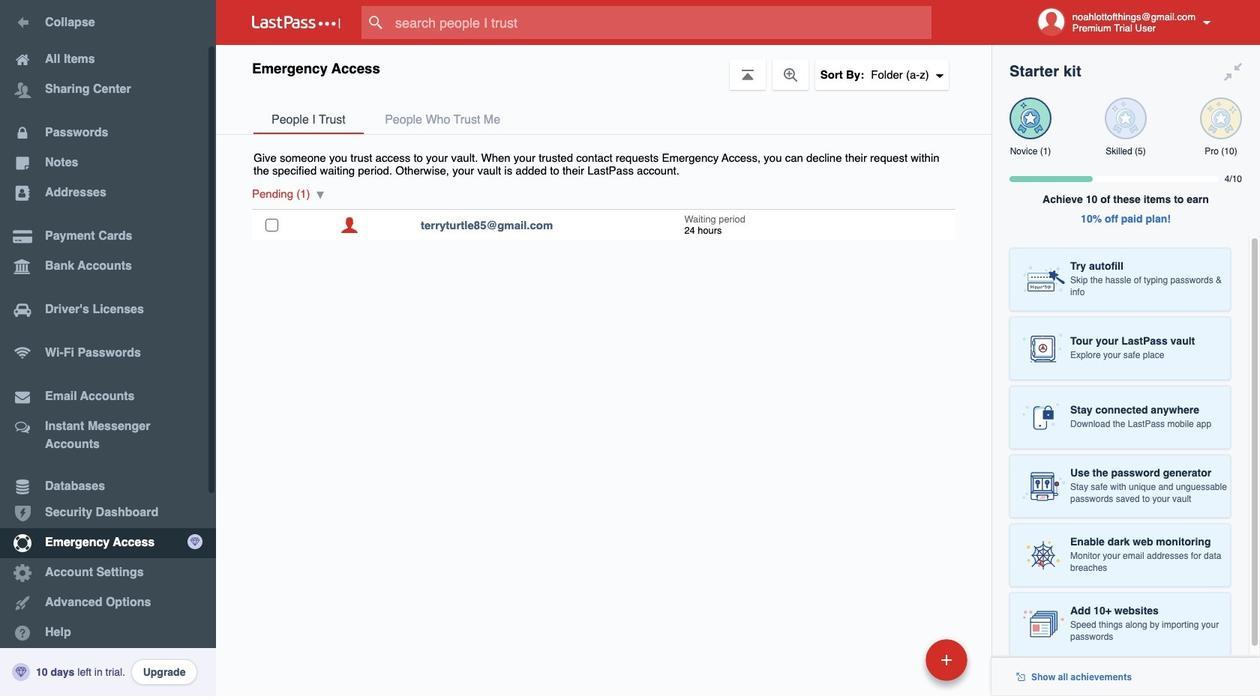 Task type: describe. For each thing, give the bounding box(es) containing it.
new item navigation
[[921, 635, 977, 697]]

vault options navigation
[[216, 45, 992, 90]]

Search search field
[[362, 6, 961, 39]]

main navigation navigation
[[0, 0, 216, 697]]



Task type: vqa. For each thing, say whether or not it's contained in the screenshot.
dialog
no



Task type: locate. For each thing, give the bounding box(es) containing it.
lastpass image
[[252, 16, 341, 29]]

search people I trust text field
[[362, 6, 961, 39]]

new item image
[[942, 655, 952, 666]]



